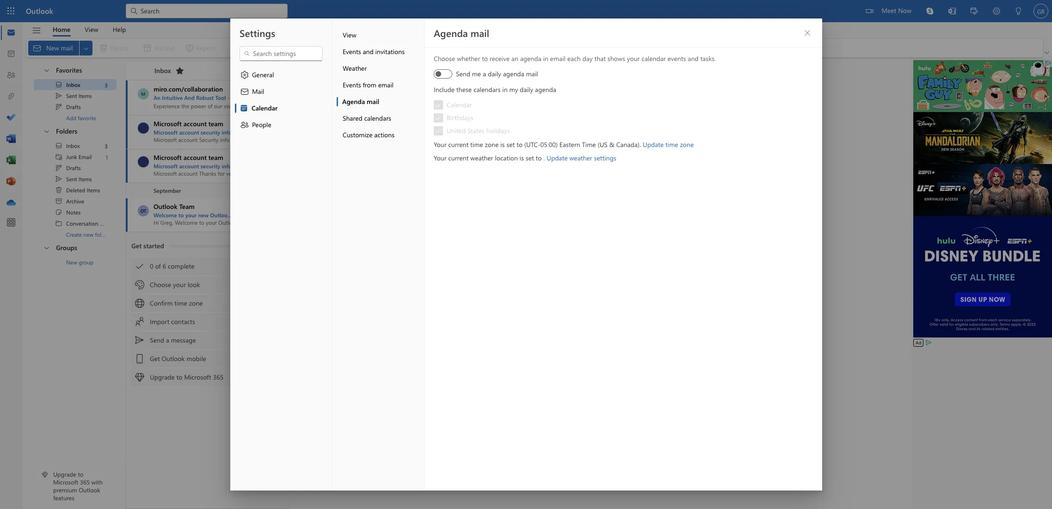 Task type: locate. For each thing, give the bounding box(es) containing it.
 for calendar
[[435, 102, 442, 108]]

1 vertical spatial mail
[[526, 69, 538, 78]]

to down get outlook mobile
[[176, 373, 182, 382]]

0 vertical spatial is
[[500, 140, 505, 149]]

move & delete group
[[28, 39, 314, 57]]

day
[[582, 54, 593, 63]]

with
[[91, 478, 103, 486]]

mail up whether
[[470, 26, 489, 39]]

view inside document
[[343, 31, 356, 39]]

view left the help
[[85, 25, 98, 34]]

tree item down the favorites
[[34, 79, 117, 90]]

3
[[105, 81, 108, 89], [105, 142, 108, 150]]

set down (utc-
[[526, 154, 534, 162]]

1 vertical spatial items
[[79, 175, 92, 183]]

calendar image
[[6, 49, 16, 59]]

 for 0 of 6 complete
[[135, 262, 144, 271]]

9 tree item from the top
[[34, 196, 117, 207]]

microsoft account team image
[[138, 123, 149, 134], [138, 156, 149, 167]]

inbox up  junk email at the top of the page
[[66, 142, 80, 149]]

holidays
[[486, 126, 510, 135]]

update right .
[[547, 154, 568, 162]]

1 horizontal spatial view
[[343, 31, 356, 39]]

2  from the top
[[55, 175, 62, 183]]

teams
[[256, 94, 272, 101]]

0 vertical spatial agenda
[[434, 26, 468, 39]]

1 microsoft account team image from the top
[[138, 123, 149, 134]]

new inside tree item
[[83, 231, 93, 238]]

1 vertical spatial select a conversation checkbox
[[137, 155, 154, 168]]

team down microsoft account security info was added
[[209, 153, 223, 162]]

inbox inside inbox 
[[154, 66, 171, 75]]

security down microsoft account team on the top of page
[[201, 129, 220, 136]]

view up events and invitations
[[343, 31, 356, 39]]

0 horizontal spatial agenda mail
[[342, 97, 379, 106]]

0 vertical spatial daily
[[488, 69, 501, 78]]

outlook right premium
[[79, 486, 100, 494]]

1 vertical spatial email
[[378, 80, 393, 89]]

agenda down an
[[503, 69, 524, 78]]

3  from the top
[[43, 244, 50, 251]]

tags group
[[372, 39, 656, 57]]

to left .
[[536, 154, 542, 162]]

1 vertical spatial current
[[448, 154, 468, 162]]

account
[[184, 119, 207, 128], [179, 129, 199, 136], [184, 153, 207, 162], [179, 162, 199, 170], [245, 211, 264, 219]]

0 horizontal spatial and
[[363, 47, 373, 56]]

Select a conversation checkbox
[[137, 122, 154, 135], [137, 155, 154, 168]]

notes
[[66, 209, 81, 216]]

1 horizontal spatial calendar
[[447, 100, 472, 109]]

3 tree item from the top
[[34, 101, 117, 112]]

 button left the favorites
[[38, 62, 54, 78]]

1 horizontal spatial calendars
[[473, 85, 500, 94]]

tasks.
[[700, 54, 716, 63]]

tree item containing 
[[34, 151, 117, 162]]

calendars down "agenda mail" button
[[364, 114, 391, 123]]

tree item
[[34, 79, 117, 90], [34, 90, 117, 101], [34, 101, 117, 112], [34, 140, 117, 151], [34, 151, 117, 162], [34, 162, 117, 173], [34, 173, 117, 185], [34, 185, 117, 196], [34, 196, 117, 207], [34, 207, 117, 218], [34, 218, 117, 229]]

more apps image
[[6, 218, 16, 228]]

3  button from the top
[[38, 240, 54, 255]]

0 vertical spatial mt
[[140, 125, 147, 131]]

people
[[252, 120, 271, 129]]

settings
[[594, 154, 616, 162]]

your left look
[[173, 280, 186, 289]]

 inside folders tree item
[[43, 127, 50, 135]]

and left 
[[363, 47, 373, 56]]

2 info from the top
[[222, 162, 232, 170]]

to inside outlook team welcome to your new outlook.com account
[[179, 211, 184, 219]]

home
[[53, 25, 71, 34]]

1 vertical spatial new
[[83, 231, 93, 238]]

items
[[79, 92, 92, 99], [79, 175, 92, 183], [87, 186, 100, 194]]

 inside favorites tree
[[55, 81, 62, 88]]

2 vertical spatial  button
[[38, 240, 54, 255]]

2  inbox from the top
[[55, 142, 80, 149]]

 down include
[[435, 102, 442, 108]]

1 vertical spatial send
[[150, 336, 164, 345]]

mail down tags group
[[526, 69, 538, 78]]

create new folder tree item
[[34, 229, 117, 240]]

 left the "0"
[[135, 262, 144, 271]]

0 vertical spatial team
[[209, 119, 223, 128]]

 left groups
[[43, 244, 50, 251]]

2 vertical spatial inbox
[[66, 142, 80, 149]]

get for get started
[[131, 241, 142, 250]]

outlook up welcome
[[154, 202, 177, 211]]

outlook team welcome to your new outlook.com account
[[154, 202, 264, 219]]

time up contacts
[[175, 299, 187, 308]]

get started
[[131, 241, 164, 250]]

together
[[273, 94, 295, 101]]

drafts up add favorite tree item
[[66, 103, 81, 111]]

choose inside message list no conversations selected list box
[[150, 280, 171, 289]]

3 down favorites tree item
[[105, 81, 108, 89]]

0 horizontal spatial new
[[83, 231, 93, 238]]

team up microsoft account security info was added
[[209, 119, 223, 128]]

1 3 from the top
[[105, 81, 108, 89]]


[[55, 81, 62, 88], [55, 142, 62, 149]]

0 horizontal spatial daily
[[488, 69, 501, 78]]

invitations
[[375, 47, 405, 56]]

0 vertical spatial calendars
[[473, 85, 500, 94]]

agenda mail inside tab panel
[[434, 26, 489, 39]]

10 tree item from the top
[[34, 207, 117, 218]]

excel image
[[6, 156, 16, 165]]

mt down miro.com/collaboration icon
[[140, 125, 147, 131]]

365 for upgrade to microsoft 365
[[213, 373, 224, 382]]

 button inside favorites tree item
[[38, 62, 54, 78]]

1  from the top
[[55, 92, 62, 99]]

0 vertical spatial your
[[627, 54, 640, 63]]

send left me
[[456, 69, 470, 78]]

import
[[150, 317, 169, 326]]

drafts down  junk email at the top of the page
[[66, 164, 81, 172]]

1  from the top
[[43, 66, 50, 74]]

application
[[0, 0, 1052, 509]]

0 vertical spatial drafts
[[66, 103, 81, 111]]

1  inbox from the top
[[55, 81, 80, 88]]

mail inside button
[[367, 97, 379, 106]]

 left united
[[435, 128, 442, 134]]

get left 'started'
[[131, 241, 142, 250]]

events down weather
[[343, 80, 361, 89]]

2 microsoft account team image from the top
[[138, 156, 149, 167]]

events up weather
[[343, 47, 361, 56]]

folders
[[56, 127, 77, 136]]


[[135, 317, 144, 327]]

1 vertical spatial upgrade
[[53, 471, 76, 478]]

 up 
[[55, 175, 62, 183]]

2 team from the top
[[209, 153, 223, 162]]

0 horizontal spatial calendars
[[364, 114, 391, 123]]

a left message
[[166, 336, 169, 345]]

1 horizontal spatial set
[[526, 154, 534, 162]]

0 vertical spatial choose
[[434, 54, 455, 63]]

0 horizontal spatial calendar
[[251, 104, 277, 112]]

send inside message list no conversations selected list box
[[150, 336, 164, 345]]

0 vertical spatial your
[[434, 140, 446, 149]]

a right me
[[483, 69, 486, 78]]

an
[[511, 54, 518, 63]]

email inside agenda mail element
[[550, 54, 565, 63]]

2 events from the top
[[343, 80, 361, 89]]

to
[[482, 54, 488, 63], [516, 140, 522, 149], [536, 154, 542, 162], [179, 211, 184, 219], [176, 373, 182, 382], [78, 471, 83, 478]]

1 horizontal spatial a
[[483, 69, 486, 78]]

upgrade up premium
[[53, 471, 76, 478]]

0 vertical spatial 
[[43, 66, 50, 74]]

 button left folders
[[38, 124, 54, 139]]

365 for upgrade to microsoft 365 with premium outlook features
[[80, 478, 90, 486]]

1 vertical spatial agenda
[[342, 97, 365, 106]]

agenda mail up shared calendars
[[342, 97, 379, 106]]

0 vertical spatial ad
[[247, 86, 253, 92]]

shared
[[343, 114, 362, 123]]

agenda up whether
[[434, 26, 468, 39]]

account inside outlook team welcome to your new outlook.com account
[[245, 211, 264, 219]]

1 vertical spatial 
[[55, 142, 62, 149]]

1 vertical spatial sent
[[66, 175, 77, 183]]

history
[[100, 220, 117, 227]]

team for microsoft account team microsoft account security info verification
[[209, 153, 223, 162]]

items up deleted
[[79, 175, 92, 183]]

welcome
[[154, 211, 177, 219]]

send right the 
[[150, 336, 164, 345]]

3 inside favorites tree
[[105, 81, 108, 89]]

1 vertical spatial get
[[150, 354, 160, 363]]

get outlook mobile
[[150, 354, 206, 363]]

events and invitations button
[[337, 43, 424, 60]]

5 tree item from the top
[[34, 151, 117, 162]]

2 mt from the top
[[140, 159, 147, 165]]

your inside agenda mail element
[[627, 54, 640, 63]]

new group
[[66, 259, 94, 266]]

message list no conversations selected list box
[[126, 80, 295, 509]]

agenda right my
[[535, 85, 556, 94]]

info left was
[[222, 129, 232, 136]]

0 vertical spatial mail
[[470, 26, 489, 39]]

1 vertical spatial ad
[[916, 340, 922, 346]]

set up "location"
[[506, 140, 515, 149]]

0 horizontal spatial time
[[175, 299, 187, 308]]

2 sent from the top
[[66, 175, 77, 183]]

choose inside agenda mail element
[[434, 54, 455, 63]]

microsoft account team image right '1'
[[138, 156, 149, 167]]

items right deleted
[[87, 186, 100, 194]]

mail down from on the top left of page
[[367, 97, 379, 106]]

2  from the top
[[43, 127, 50, 135]]

1 vertical spatial events
[[343, 80, 361, 89]]

document
[[0, 0, 1052, 509]]

0 vertical spatial current
[[448, 140, 468, 149]]

tree item up add favorite tree item
[[34, 90, 117, 101]]

1 horizontal spatial mail
[[470, 26, 489, 39]]

0 horizontal spatial 365
[[80, 478, 90, 486]]

outlook inside banner
[[26, 6, 53, 16]]

tree item containing 
[[34, 185, 117, 196]]

1 vertical spatial 
[[43, 127, 50, 135]]

to left with
[[78, 471, 83, 478]]

tree item down deleted
[[34, 196, 117, 207]]

 button inside folders tree item
[[38, 124, 54, 139]]

in left "each" at the right of the page
[[543, 54, 548, 63]]

1 vertical spatial choose
[[150, 280, 171, 289]]

 button
[[172, 63, 187, 78]]

calendar inside agenda mail element
[[447, 100, 472, 109]]

calendars inside button
[[364, 114, 391, 123]]


[[135, 299, 144, 308]]

new group tree item
[[34, 257, 117, 268]]

1 horizontal spatial daily
[[520, 85, 533, 94]]

365 inside upgrade to microsoft 365 with premium outlook features
[[80, 478, 90, 486]]

1 vertical spatial microsoft account team image
[[138, 156, 149, 167]]

 for birthdays
[[435, 115, 442, 121]]

drafts inside  sent items  drafts
[[66, 103, 81, 111]]

 left birthdays at the top of the page
[[435, 115, 442, 121]]

ad left set your advertising preferences image
[[916, 340, 922, 346]]


[[135, 336, 144, 345]]

0 of 6 complete
[[150, 262, 195, 271]]

view
[[85, 25, 98, 34], [343, 31, 356, 39]]

dialog
[[0, 0, 1052, 509]]

3 up '1'
[[105, 142, 108, 150]]

 button for folders
[[38, 124, 54, 139]]

and
[[184, 94, 195, 101]]

1 vertical spatial drafts
[[66, 164, 81, 172]]

shared calendars
[[343, 114, 391, 123]]

1 tree item from the top
[[34, 79, 117, 90]]

1  from the top
[[55, 81, 62, 88]]

1 vertical spatial  button
[[38, 124, 54, 139]]

drafts
[[66, 103, 81, 111], [66, 164, 81, 172]]

confirm
[[150, 299, 173, 308]]

 inside groups tree item
[[43, 244, 50, 251]]

 inside tree
[[55, 142, 62, 149]]

 up 
[[55, 142, 62, 149]]

0 horizontal spatial in
[[502, 85, 507, 94]]

your
[[627, 54, 640, 63], [185, 211, 197, 219], [173, 280, 186, 289]]

2 3 from the top
[[105, 142, 108, 150]]

 mark all as read
[[376, 43, 433, 53]]

mt
[[140, 125, 147, 131], [140, 159, 147, 165]]

0 vertical spatial new
[[198, 211, 209, 219]]

email
[[550, 54, 565, 63], [378, 80, 393, 89]]

outlook
[[26, 6, 53, 16], [154, 202, 177, 211], [162, 354, 185, 363], [79, 486, 100, 494]]

and left "tasks." on the top right of page
[[688, 54, 698, 63]]

time down states
[[470, 140, 483, 149]]

2  from the top
[[55, 142, 62, 149]]

inbox for fourth tree item from the top
[[66, 142, 80, 149]]

add favorite
[[66, 114, 96, 122]]

send inside agenda mail element
[[456, 69, 470, 78]]

agenda
[[520, 54, 541, 63], [503, 69, 524, 78], [535, 85, 556, 94]]

 left folders
[[43, 127, 50, 135]]

 inside favorites tree item
[[43, 66, 50, 74]]

1 horizontal spatial agenda mail
[[434, 26, 489, 39]]

tree item up archive
[[34, 185, 117, 196]]

is right "location"
[[519, 154, 524, 162]]

1 horizontal spatial new
[[198, 211, 209, 219]]

security
[[201, 129, 220, 136], [201, 162, 220, 170]]

0 vertical spatial events
[[343, 47, 361, 56]]

 button inside groups tree item
[[38, 240, 54, 255]]

2 your from the top
[[434, 154, 446, 162]]

0 vertical spatial in
[[543, 54, 548, 63]]

1 horizontal spatial choose
[[434, 54, 455, 63]]

 up add favorite tree item
[[55, 103, 62, 111]]

0 horizontal spatial ad
[[247, 86, 253, 92]]

upgrade inside upgrade to microsoft 365 with premium outlook features
[[53, 471, 76, 478]]

2 horizontal spatial mail
[[526, 69, 538, 78]]

2 vertical spatial mail
[[367, 97, 379, 106]]

tree item containing 
[[34, 207, 117, 218]]

1 vertical spatial daily
[[520, 85, 533, 94]]

1 team from the top
[[209, 119, 223, 128]]

inbox inside tree
[[66, 142, 80, 149]]

drafts inside  drafts  sent items  deleted items  archive  notes  conversation history
[[66, 164, 81, 172]]

weather left "location"
[[470, 154, 493, 162]]

0 horizontal spatial get
[[131, 241, 142, 250]]

outlook up 
[[26, 6, 53, 16]]

1 vertical spatial a
[[166, 336, 169, 345]]

outlook team image
[[138, 205, 149, 216]]

mt right '1'
[[140, 159, 147, 165]]

email
[[79, 153, 92, 161]]

and inside agenda mail element
[[688, 54, 698, 63]]

inbox
[[154, 66, 171, 75], [66, 81, 80, 88], [66, 142, 80, 149]]

0 vertical spatial update
[[643, 140, 664, 149]]

choose for choose your look
[[150, 280, 171, 289]]

0 vertical spatial 
[[55, 92, 62, 99]]

new down the conversation in the left top of the page
[[83, 231, 93, 238]]

ad up bring
[[247, 86, 253, 92]]

email right from on the top left of page
[[378, 80, 393, 89]]

0 horizontal spatial set
[[506, 140, 515, 149]]

 for favorites
[[43, 66, 50, 74]]

0 vertical spatial  inbox
[[55, 81, 80, 88]]

0 vertical spatial  button
[[38, 62, 54, 78]]

a inside tab panel
[[483, 69, 486, 78]]

0 horizontal spatial mail
[[367, 97, 379, 106]]

sent inside  drafts  sent items  deleted items  archive  notes  conversation history
[[66, 175, 77, 183]]

account for microsoft account security info was added
[[179, 129, 199, 136]]

1 vertical spatial info
[[222, 162, 232, 170]]

1 mt from the top
[[140, 125, 147, 131]]

365 inside message list no conversations selected list box
[[213, 373, 224, 382]]

new left outlook.com
[[198, 211, 209, 219]]

0 horizontal spatial view button
[[78, 22, 105, 37]]

update right canada).
[[643, 140, 664, 149]]

 for folders
[[43, 127, 50, 135]]

choose up confirm
[[150, 280, 171, 289]]

mail image
[[6, 28, 16, 37]]

1 vertical spatial 
[[55, 175, 62, 183]]

1 horizontal spatial upgrade
[[150, 373, 175, 382]]

1 sent from the top
[[66, 92, 77, 99]]

in left my
[[502, 85, 507, 94]]

0 vertical spatial inbox
[[154, 66, 171, 75]]

items inside  sent items  drafts
[[79, 92, 92, 99]]

microsoft account team
[[154, 119, 223, 128]]

send for send a message
[[150, 336, 164, 345]]

view button
[[78, 22, 105, 37], [337, 27, 424, 43]]

weather button
[[337, 60, 424, 77]]

1 vertical spatial calendars
[[364, 114, 391, 123]]

 up add favorite tree item
[[55, 92, 62, 99]]

add favorite tree item
[[34, 112, 117, 124]]

events and invitations
[[343, 47, 405, 56]]

features
[[53, 494, 74, 502]]

microsoft account team image down miro.com/collaboration icon
[[138, 123, 149, 134]]

0 vertical spatial items
[[79, 92, 92, 99]]

0 vertical spatial 365
[[213, 373, 224, 382]]

tree item down folders tree item
[[34, 151, 117, 162]]

inbox for first tree item from the top of the application containing settings
[[66, 81, 80, 88]]

1 events from the top
[[343, 47, 361, 56]]

upgrade inside message list no conversations selected list box
[[150, 373, 175, 382]]

daily up include these calendars in my daily agenda
[[488, 69, 501, 78]]

email inside button
[[378, 80, 393, 89]]

import contacts
[[150, 317, 195, 326]]

1 horizontal spatial email
[[550, 54, 565, 63]]

inbox down favorites tree item
[[66, 81, 80, 88]]

0 vertical spatial microsoft account team image
[[138, 123, 149, 134]]

calendar down teams
[[251, 104, 277, 112]]

microsoft
[[154, 119, 182, 128], [154, 129, 178, 136], [154, 153, 182, 162], [154, 162, 178, 170], [184, 373, 211, 382], [53, 478, 78, 486]]

2  from the top
[[55, 164, 62, 172]]

2 current from the top
[[448, 154, 468, 162]]

your right shows
[[627, 54, 640, 63]]

0
[[150, 262, 153, 271]]

view button up events and invitations
[[337, 27, 424, 43]]

11 tree item from the top
[[34, 218, 117, 229]]

your current time zone is set to (utc-05:00) eastern time (us & canada). update time zone your current weather location is set to . update weather settings
[[434, 140, 694, 162]]

sent up deleted
[[66, 175, 77, 183]]

tab list
[[46, 22, 133, 37]]

 button
[[38, 62, 54, 78], [38, 124, 54, 139], [38, 240, 54, 255]]

 left the favorites
[[43, 66, 50, 74]]

your down team
[[185, 211, 197, 219]]

is up "location"
[[500, 140, 505, 149]]

0 vertical spatial 
[[55, 103, 62, 111]]

1 vertical spatial your
[[185, 211, 197, 219]]

2 horizontal spatial zone
[[680, 140, 694, 149]]

tree item up deleted
[[34, 173, 117, 185]]

6
[[163, 262, 166, 271]]

inbox left  button
[[154, 66, 171, 75]]

tree containing 
[[34, 140, 117, 240]]

and
[[363, 47, 373, 56], [688, 54, 698, 63]]

time
[[582, 140, 596, 149]]

we
[[231, 94, 239, 101]]

0 horizontal spatial zone
[[189, 299, 203, 308]]

Select a conversation checkbox
[[137, 204, 154, 217]]

inbox inside favorites tree
[[66, 81, 80, 88]]

security down microsoft account security info was added
[[201, 162, 220, 170]]


[[55, 92, 62, 99], [55, 175, 62, 183]]

0 vertical spatial security
[[201, 129, 220, 136]]

set
[[506, 140, 515, 149], [526, 154, 534, 162]]

folder
[[95, 231, 109, 238]]

tab list containing home
[[46, 22, 133, 37]]

ot
[[140, 208, 146, 214]]

agenda inside tab panel
[[434, 26, 468, 39]]

agenda mail element
[[434, 54, 813, 162]]

 down the favorites
[[55, 81, 62, 88]]

2 horizontal spatial time
[[665, 140, 678, 149]]

1 drafts from the top
[[66, 103, 81, 111]]

calendar up birthdays at the top of the page
[[447, 100, 472, 109]]

1 weather from the left
[[470, 154, 493, 162]]

set your advertising preferences image
[[925, 339, 933, 346]]

2  button from the top
[[38, 124, 54, 139]]

upgrade right ""
[[150, 373, 175, 382]]

sent
[[66, 92, 77, 99], [66, 175, 77, 183]]

1  button from the top
[[38, 62, 54, 78]]

 inside message list no conversations selected list box
[[135, 262, 144, 271]]

receive
[[490, 54, 509, 63]]

1 vertical spatial is
[[519, 154, 524, 162]]

0 vertical spatial 3
[[105, 81, 108, 89]]

message list section
[[126, 59, 295, 509]]

create new folder
[[66, 231, 109, 238]]

info left the verification
[[222, 162, 232, 170]]

calendars down send me a daily agenda mail
[[473, 85, 500, 94]]

8 tree item from the top
[[34, 185, 117, 196]]

tree item up add
[[34, 101, 117, 112]]

1 vertical spatial  inbox
[[55, 142, 80, 149]]

1 horizontal spatial is
[[519, 154, 524, 162]]

1 vertical spatial 3
[[105, 142, 108, 150]]

outlook.com
[[210, 211, 243, 219]]

2 security from the top
[[201, 162, 220, 170]]

sent up add
[[66, 92, 77, 99]]

whether
[[457, 54, 480, 63]]

info inside microsoft account team microsoft account security info verification
[[222, 162, 232, 170]]

0 vertical spatial set
[[506, 140, 515, 149]]

tree item containing 
[[34, 218, 117, 229]]

2 drafts from the top
[[66, 164, 81, 172]]

0 horizontal spatial upgrade
[[53, 471, 76, 478]]

choose whether to receive an agenda in email each day that shows your calendar events and tasks.
[[434, 54, 716, 63]]

select a conversation checkbox right '1'
[[137, 155, 154, 168]]

1  from the top
[[55, 103, 62, 111]]

in
[[543, 54, 548, 63], [502, 85, 507, 94]]

 inbox up junk
[[55, 142, 80, 149]]

 button
[[269, 64, 282, 77]]

tree item down archive
[[34, 207, 117, 218]]

get right 
[[150, 354, 160, 363]]

add
[[66, 114, 76, 122]]

team inside microsoft account team microsoft account security info verification
[[209, 153, 223, 162]]

tab list inside application
[[46, 22, 133, 37]]

choose for choose whether to receive an agenda in email each day that shows your calendar events and tasks.
[[434, 54, 455, 63]]

calendars
[[473, 85, 500, 94], [364, 114, 391, 123]]

tree
[[34, 140, 117, 240]]

(us
[[598, 140, 607, 149]]

upgrade for upgrade to microsoft 365 with premium outlook features
[[53, 471, 76, 478]]



Task type: describe. For each thing, give the bounding box(es) containing it.
sent inside  sent items  drafts
[[66, 92, 77, 99]]

new
[[66, 259, 77, 266]]

send a message
[[150, 336, 196, 345]]

1 current from the top
[[448, 140, 468, 149]]


[[239, 104, 249, 113]]

favorite
[[78, 114, 96, 122]]

favorites tree
[[34, 59, 117, 124]]

4 tree item from the top
[[34, 140, 117, 151]]

intuitive
[[162, 94, 183, 101]]


[[32, 26, 41, 35]]

contacts
[[171, 317, 195, 326]]

update time zone button
[[643, 140, 694, 149]]

2 weather from the left
[[569, 154, 592, 162]]

zone inside message list no conversations selected list box
[[189, 299, 203, 308]]

events for events from email
[[343, 80, 361, 89]]

team
[[179, 202, 195, 211]]

united states holidays
[[447, 126, 510, 135]]

miro.com/collaboration image
[[138, 88, 149, 99]]

events for events and invitations
[[343, 47, 361, 56]]

0 vertical spatial agenda
[[520, 54, 541, 63]]

.
[[543, 154, 545, 162]]

 people
[[240, 120, 271, 130]]

document containing settings
[[0, 0, 1052, 509]]

birthdays
[[447, 113, 473, 122]]

as
[[412, 43, 418, 52]]

1 horizontal spatial zone
[[485, 140, 499, 149]]

1 horizontal spatial ad
[[916, 340, 922, 346]]

your inside outlook team welcome to your new outlook.com account
[[185, 211, 197, 219]]

outlook down send a message
[[162, 354, 185, 363]]

account for microsoft account team microsoft account security info verification
[[184, 153, 207, 162]]

2 select a conversation checkbox from the top
[[137, 155, 154, 168]]

help
[[113, 25, 126, 34]]

1 horizontal spatial in
[[543, 54, 548, 63]]

shows
[[607, 54, 625, 63]]


[[376, 43, 386, 53]]

groups tree item
[[34, 240, 117, 257]]

agenda mail tab panel
[[424, 19, 822, 491]]

from
[[363, 80, 376, 89]]

 inbox inside favorites tree
[[55, 81, 80, 88]]

2 vertical spatial agenda
[[535, 85, 556, 94]]

application containing settings
[[0, 0, 1052, 509]]

 button
[[800, 25, 815, 40]]

agenda mail inside button
[[342, 97, 379, 106]]


[[244, 50, 250, 57]]

to left (utc-
[[516, 140, 522, 149]]

 button for favorites
[[38, 62, 54, 78]]

an intuitive and robust tool - we bring teams together
[[154, 94, 295, 101]]

1 vertical spatial update
[[547, 154, 568, 162]]

2 vertical spatial your
[[173, 280, 186, 289]]

of
[[155, 262, 161, 271]]


[[175, 66, 184, 75]]

added
[[244, 129, 260, 136]]

miro.com/collaboration
[[154, 85, 223, 93]]

outlook link
[[26, 0, 53, 22]]

include these calendars in my daily agenda
[[434, 85, 556, 94]]

outlook banner
[[0, 0, 1052, 22]]

 for groups
[[43, 244, 50, 251]]

tree item containing 
[[34, 196, 117, 207]]

6 tree item from the top
[[34, 162, 117, 173]]

choose your look
[[150, 280, 200, 289]]

confirm time zone
[[150, 299, 203, 308]]

to inside upgrade to microsoft 365 with premium outlook features
[[78, 471, 83, 478]]

0 horizontal spatial is
[[500, 140, 505, 149]]

look
[[188, 280, 200, 289]]

calendars inside agenda mail element
[[473, 85, 500, 94]]

actions
[[374, 130, 394, 139]]

that
[[594, 54, 606, 63]]

calendar inside settings tab list
[[251, 104, 277, 112]]

united
[[447, 126, 466, 135]]

calendar
[[641, 54, 666, 63]]

&
[[609, 140, 614, 149]]

5:19 pm
[[249, 129, 267, 136]]

to left receive in the top of the page
[[482, 54, 488, 63]]

general
[[252, 70, 274, 79]]

an
[[154, 94, 161, 101]]

account for microsoft account team
[[184, 119, 207, 128]]

my
[[509, 85, 518, 94]]

 inside  drafts  sent items  deleted items  archive  notes  conversation history
[[55, 175, 62, 183]]

outlook inside upgrade to microsoft 365 with premium outlook features
[[79, 486, 100, 494]]

archive
[[66, 198, 84, 205]]

new inside outlook team welcome to your new outlook.com account
[[198, 211, 209, 219]]

1 vertical spatial set
[[526, 154, 534, 162]]

1 horizontal spatial time
[[470, 140, 483, 149]]

each
[[567, 54, 581, 63]]

complete
[[168, 262, 195, 271]]

security inside microsoft account team microsoft account security info verification
[[201, 162, 220, 170]]

 button for groups
[[38, 240, 54, 255]]

upgrade for upgrade to microsoft 365
[[150, 373, 175, 382]]

customize actions
[[343, 130, 394, 139]]

bring
[[241, 94, 254, 101]]

folders tree item
[[34, 124, 117, 140]]

time inside message list no conversations selected list box
[[175, 299, 187, 308]]

1
[[106, 153, 108, 161]]

junk
[[66, 153, 77, 161]]

0 horizontal spatial view
[[85, 25, 98, 34]]

agenda mail heading
[[434, 26, 489, 39]]

Search settings search field
[[250, 49, 313, 58]]

favorites tree item
[[34, 62, 117, 79]]

meet now
[[882, 6, 912, 15]]

groups
[[56, 243, 77, 252]]

left-rail-appbar navigation
[[2, 22, 20, 214]]


[[135, 354, 144, 364]]

and inside button
[[363, 47, 373, 56]]

settings
[[239, 26, 275, 39]]

microsoft inside upgrade to microsoft 365 with premium outlook features
[[53, 478, 78, 486]]

powerpoint image
[[6, 177, 16, 186]]

7 tree item from the top
[[34, 173, 117, 185]]

2 tree item from the top
[[34, 90, 117, 101]]

read
[[420, 43, 433, 52]]

2 vertical spatial items
[[87, 186, 100, 194]]

deleted
[[66, 186, 85, 194]]

to do image
[[6, 113, 16, 123]]

verification
[[233, 162, 261, 170]]

 heading
[[142, 62, 187, 80]]

tool
[[215, 94, 226, 101]]

microsoft account team image for 2nd mt checkbox
[[138, 156, 149, 167]]

eastern
[[559, 140, 580, 149]]

events
[[667, 54, 686, 63]]

people image
[[6, 71, 16, 80]]

outlook inside outlook team welcome to your new outlook.com account
[[154, 202, 177, 211]]


[[55, 220, 62, 227]]

dialog containing settings
[[0, 0, 1052, 509]]

-
[[227, 94, 230, 101]]

microsoft account security info was added
[[154, 129, 260, 136]]

 button
[[256, 64, 269, 77]]

premium
[[53, 486, 77, 494]]


[[272, 68, 279, 75]]

was
[[233, 129, 243, 136]]

 for united states holidays
[[435, 128, 442, 134]]

a inside list box
[[166, 336, 169, 345]]

microsoft account team image for second mt checkbox from the bottom
[[138, 123, 149, 134]]

me
[[472, 69, 481, 78]]

 for fourth tree item from the top
[[55, 142, 62, 149]]

(utc-
[[524, 140, 540, 149]]

robust
[[196, 94, 214, 101]]

get for get outlook mobile
[[150, 354, 160, 363]]

1 horizontal spatial update
[[643, 140, 664, 149]]

5:19
[[249, 129, 258, 136]]

favorites
[[56, 66, 82, 74]]

help button
[[106, 22, 133, 37]]

1 vertical spatial agenda
[[503, 69, 524, 78]]

1 security from the top
[[201, 129, 220, 136]]

1 select a conversation checkbox from the top
[[137, 122, 154, 135]]

word image
[[6, 135, 16, 144]]

ad inside message list no conversations selected list box
[[247, 86, 253, 92]]

states
[[467, 126, 484, 135]]


[[259, 68, 266, 75]]

settings heading
[[239, 26, 275, 39]]

1 vertical spatial in
[[502, 85, 507, 94]]

upgrade to microsoft 365
[[150, 373, 224, 382]]

 junk email
[[55, 153, 92, 161]]

onedrive image
[[6, 198, 16, 208]]

1 info from the top
[[222, 129, 232, 136]]

agenda inside button
[[342, 97, 365, 106]]

canada).
[[616, 140, 641, 149]]

shared calendars button
[[337, 110, 424, 127]]

pm
[[260, 129, 267, 136]]

 for first tree item from the top of the application containing settings
[[55, 81, 62, 88]]

 inbox inside tree
[[55, 142, 80, 149]]

1 horizontal spatial view button
[[337, 27, 424, 43]]

mail
[[252, 87, 264, 96]]

conversation
[[66, 220, 98, 227]]

1 your from the top
[[434, 140, 446, 149]]

 inside  sent items  drafts
[[55, 92, 62, 99]]

send for send me a daily agenda mail
[[456, 69, 470, 78]]

team for microsoft account team
[[209, 119, 223, 128]]

premium features image
[[42, 472, 48, 478]]

files image
[[6, 92, 16, 101]]

update weather settings button
[[547, 154, 616, 162]]

settings tab list
[[230, 19, 332, 491]]

 inside  drafts  sent items  deleted items  archive  notes  conversation history
[[55, 164, 62, 172]]

 inside  sent items  drafts
[[55, 103, 62, 111]]



Task type: vqa. For each thing, say whether or not it's contained in the screenshot.


